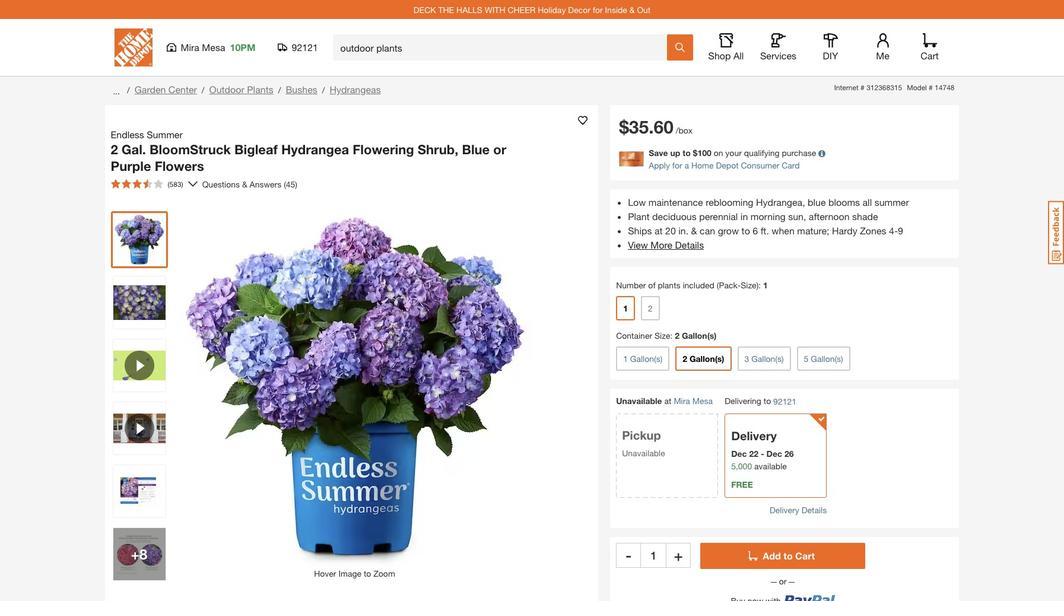 Task type: locate. For each thing, give the bounding box(es) containing it.
2 left "gal."
[[111, 142, 118, 157]]

+ for +
[[674, 547, 683, 564]]

- left "+" button
[[626, 547, 632, 564]]

hydrangea
[[281, 142, 349, 157]]

gallon(s) inside "button"
[[690, 354, 725, 364]]

cart up model
[[921, 50, 939, 61]]

dec up available
[[767, 449, 782, 459]]

gallon(s)
[[682, 331, 717, 341], [630, 354, 663, 364], [690, 354, 725, 364], [752, 354, 784, 364], [811, 354, 843, 364]]

cart link
[[917, 33, 943, 62]]

0 horizontal spatial &
[[242, 179, 247, 189]]

dec
[[731, 449, 747, 459], [767, 449, 782, 459]]

details inside "button"
[[802, 505, 827, 515]]

delivery up add to cart
[[770, 505, 800, 515]]

1 horizontal spatial 92121
[[774, 396, 797, 407]]

0 vertical spatial 92121
[[292, 42, 318, 53]]

0 vertical spatial delivery
[[731, 429, 777, 443]]

1 horizontal spatial :
[[759, 280, 761, 290]]

endless summer hydrangeas 14748 a0.2 image
[[113, 465, 165, 518]]

1 button
[[616, 296, 635, 321]]

1 vertical spatial :
[[670, 331, 673, 341]]

apply now image
[[619, 151, 649, 167]]

cart right add
[[796, 550, 815, 562]]

or right the blue
[[494, 142, 507, 157]]

number of plants included (pack-size) : 1
[[616, 280, 768, 290]]

1 horizontal spatial &
[[630, 4, 635, 15]]

gallon(s) inside 'button'
[[752, 354, 784, 364]]

to left zoom
[[364, 569, 371, 579]]

at left mira mesa button on the bottom
[[665, 396, 672, 406]]

& left answers
[[242, 179, 247, 189]]

0 vertical spatial for
[[593, 4, 603, 15]]

1 vertical spatial for
[[673, 160, 683, 170]]

to left 6
[[742, 225, 750, 236]]

1 right size)
[[763, 280, 768, 290]]

1 gallon(s) button
[[616, 347, 670, 371]]

mira down 2 gallon(s) "button"
[[674, 396, 690, 406]]

for left a
[[673, 160, 683, 170]]

26
[[785, 449, 794, 459]]

gallon(s) right 3
[[752, 354, 784, 364]]

ships
[[628, 225, 652, 236]]

add
[[763, 550, 781, 562]]

or
[[494, 142, 507, 157], [777, 576, 789, 586]]

ft.
[[761, 225, 769, 236]]

- inside delivery dec 22 - dec 26 5,000 available
[[761, 449, 764, 459]]

1 horizontal spatial dec
[[767, 449, 782, 459]]

2 down of
[[648, 303, 653, 313]]

5 gallon(s) button
[[797, 347, 851, 371]]

can
[[700, 225, 715, 236]]

plant
[[628, 211, 650, 222]]

feedback link image
[[1048, 201, 1064, 265]]

1 horizontal spatial or
[[777, 576, 789, 586]]

included
[[683, 280, 715, 290]]

/box
[[676, 125, 693, 135]]

to inside delivering to 92121
[[764, 396, 771, 406]]

/ right 'plants'
[[278, 85, 281, 95]]

1 horizontal spatial details
[[802, 505, 827, 515]]

details
[[675, 239, 704, 251], [802, 505, 827, 515]]

1 vertical spatial 92121
[[774, 396, 797, 407]]

2 down container size : 2 gallon(s) at the right of the page
[[683, 354, 687, 364]]

4 / from the left
[[322, 85, 325, 95]]

unavailable
[[616, 396, 662, 406], [622, 448, 665, 458]]

gallon(s) inside button
[[811, 354, 843, 364]]

me button
[[864, 33, 902, 62]]

diy
[[823, 50, 838, 61]]

0 horizontal spatial or
[[494, 142, 507, 157]]

& left out on the right
[[630, 4, 635, 15]]

gallon(s) right 5
[[811, 354, 843, 364]]

dec up 5,000
[[731, 449, 747, 459]]

2 gallon(s)
[[683, 354, 725, 364]]

deck the halls with cheer holiday decor for inside & out link
[[414, 4, 651, 15]]

gallon(s) inside button
[[630, 354, 663, 364]]

mira up center at the top of page
[[181, 42, 199, 53]]

gallon(s) down "container"
[[630, 354, 663, 364]]

3.5 stars image
[[111, 179, 163, 189]]

delivery up 22
[[731, 429, 777, 443]]

details up add to cart
[[802, 505, 827, 515]]

mira
[[181, 42, 199, 53], [674, 396, 690, 406]]

container
[[616, 331, 652, 341]]

1 vertical spatial -
[[626, 547, 632, 564]]

20
[[665, 225, 676, 236]]

blue
[[808, 196, 826, 208]]

1 vertical spatial mira
[[674, 396, 690, 406]]

0 horizontal spatial at
[[655, 225, 663, 236]]

endless summer link
[[111, 128, 187, 142]]

the home depot logo image
[[114, 28, 152, 66]]

/ right ... button
[[127, 85, 130, 95]]

(45)
[[284, 179, 297, 189]]

0 vertical spatial details
[[675, 239, 704, 251]]

purchase
[[782, 148, 816, 158]]

delivery inside delivery dec 22 - dec 26 5,000 available
[[731, 429, 777, 443]]

1 for 1 gallon(s)
[[623, 354, 628, 364]]

0 horizontal spatial +
[[131, 546, 140, 563]]

2 gallon(s) button
[[676, 347, 732, 371]]

2 right size on the bottom right of page
[[675, 331, 680, 341]]

for
[[593, 4, 603, 15], [673, 160, 683, 170]]

0 vertical spatial at
[[655, 225, 663, 236]]

2 inside button
[[648, 303, 653, 313]]

1 vertical spatial mesa
[[693, 396, 713, 406]]

services
[[760, 50, 797, 61]]

0 vertical spatial :
[[759, 280, 761, 290]]

me
[[876, 50, 890, 61]]

internet # 312368315 model # 14748
[[834, 83, 955, 92]]

& right in.
[[691, 225, 697, 236]]

0 vertical spatial mesa
[[202, 42, 225, 53]]

1 vertical spatial &
[[242, 179, 247, 189]]

details down in.
[[675, 239, 704, 251]]

2 # from the left
[[929, 83, 933, 92]]

3 gallon(s)
[[745, 354, 784, 364]]

92121 up bushes
[[292, 42, 318, 53]]

gal.
[[122, 142, 146, 157]]

1 horizontal spatial -
[[761, 449, 764, 459]]

mesa left the 10pm
[[202, 42, 225, 53]]

1 vertical spatial at
[[665, 396, 672, 406]]

maintenance
[[649, 196, 703, 208]]

low
[[628, 196, 646, 208]]

2 vertical spatial &
[[691, 225, 697, 236]]

bloomstruck
[[150, 142, 231, 157]]

0 horizontal spatial details
[[675, 239, 704, 251]]

1 horizontal spatial #
[[929, 83, 933, 92]]

$ 35 . 60 /box
[[619, 116, 693, 138]]

flowering
[[353, 142, 414, 157]]

1 down "container"
[[623, 354, 628, 364]]

endless summer 2 gal. bloomstruck bigleaf hydrangea flowering shrub, blue or purple flowers
[[111, 129, 507, 174]]

image
[[339, 569, 362, 579]]

/
[[127, 85, 130, 95], [202, 85, 205, 95], [278, 85, 281, 95], [322, 85, 325, 95]]

mesa
[[202, 42, 225, 53], [693, 396, 713, 406]]

- button
[[616, 543, 641, 568]]

in
[[741, 211, 748, 222]]

0 vertical spatial mira
[[181, 42, 199, 53]]

92121 right delivering
[[774, 396, 797, 407]]

2 horizontal spatial &
[[691, 225, 697, 236]]

0 horizontal spatial 92121
[[292, 42, 318, 53]]

... / garden center / outdoor plants / bushes / hydrangeas
[[111, 84, 381, 96]]

1 vertical spatial 1
[[623, 303, 628, 313]]

available
[[755, 461, 787, 471]]

deck
[[414, 4, 436, 15]]

What can we help you find today? search field
[[340, 35, 666, 60]]

plants
[[247, 84, 273, 95]]

5 gallon(s)
[[804, 354, 843, 364]]

unavailable down pickup
[[622, 448, 665, 458]]

cart inside button
[[796, 550, 815, 562]]

for left inside
[[593, 4, 603, 15]]

2 inside "button"
[[683, 354, 687, 364]]

depot
[[716, 160, 739, 170]]

3 / from the left
[[278, 85, 281, 95]]

0 horizontal spatial -
[[626, 547, 632, 564]]

1 down 'number'
[[623, 303, 628, 313]]

# left '14748'
[[929, 83, 933, 92]]

bushes link
[[286, 84, 317, 95]]

60
[[654, 116, 674, 138]]

0 horizontal spatial for
[[593, 4, 603, 15]]

.
[[649, 116, 654, 138]]

number
[[616, 280, 646, 290]]

- right 22
[[761, 449, 764, 459]]

# right the internet
[[861, 83, 865, 92]]

14748
[[935, 83, 955, 92]]

unavailable up pickup
[[616, 396, 662, 406]]

22
[[749, 449, 759, 459]]

None field
[[641, 543, 666, 568]]

+ inside button
[[674, 547, 683, 564]]

/ right center at the top of page
[[202, 85, 205, 95]]

9
[[898, 225, 904, 236]]

delivery inside "button"
[[770, 505, 800, 515]]

mesa left delivering
[[693, 396, 713, 406]]

1 vertical spatial delivery
[[770, 505, 800, 515]]

free
[[731, 480, 753, 490]]

312368315
[[867, 83, 902, 92]]

/ right bushes
[[322, 85, 325, 95]]

0 horizontal spatial #
[[861, 83, 865, 92]]

1 horizontal spatial at
[[665, 396, 672, 406]]

save up to $100 on your qualifying purchase
[[649, 148, 819, 158]]

halls
[[457, 4, 483, 15]]

mature;
[[797, 225, 830, 236]]

at inside low maintenance reblooming hydrangea, blue blooms all summer plant deciduous perennial in morning sun, afternoon shade ships at 20 in. & can grow to 6 ft. when mature; hardy zones 4-9 view more details
[[655, 225, 663, 236]]

$
[[619, 116, 629, 138]]

or down add to cart button
[[777, 576, 789, 586]]

to left 92121 link
[[764, 396, 771, 406]]

& inside low maintenance reblooming hydrangea, blue blooms all summer plant deciduous perennial in morning sun, afternoon shade ships at 20 in. & can grow to 6 ft. when mature; hardy zones 4-9 view more details
[[691, 225, 697, 236]]

(583)
[[168, 180, 183, 189]]

0 horizontal spatial dec
[[731, 449, 747, 459]]

1 horizontal spatial mesa
[[693, 396, 713, 406]]

outdoor plants link
[[209, 84, 273, 95]]

1 vertical spatial cart
[[796, 550, 815, 562]]

view more details link
[[628, 239, 704, 251]]

0 horizontal spatial cart
[[796, 550, 815, 562]]

0 vertical spatial -
[[761, 449, 764, 459]]

gallon(s) left 3
[[690, 354, 725, 364]]

at left 20
[[655, 225, 663, 236]]

92121
[[292, 42, 318, 53], [774, 396, 797, 407]]

5,000
[[731, 461, 752, 471]]

1 horizontal spatial +
[[674, 547, 683, 564]]

1 vertical spatial details
[[802, 505, 827, 515]]

gallon(s) up 2 gallon(s)
[[682, 331, 717, 341]]

shop all
[[709, 50, 744, 61]]

0 vertical spatial cart
[[921, 50, 939, 61]]

1 horizontal spatial mira
[[674, 396, 690, 406]]

cart
[[921, 50, 939, 61], [796, 550, 815, 562]]

0 vertical spatial or
[[494, 142, 507, 157]]

6
[[753, 225, 758, 236]]

2 vertical spatial 1
[[623, 354, 628, 364]]

1 horizontal spatial cart
[[921, 50, 939, 61]]



Task type: vqa. For each thing, say whether or not it's contained in the screenshot.
service in the "Pro Service Desk : (201)825-5062"
no



Task type: describe. For each thing, give the bounding box(es) containing it.
1 horizontal spatial for
[[673, 160, 683, 170]]

garden
[[135, 84, 166, 95]]

endless summer hydrangeas 14748 64.0 image
[[113, 214, 165, 266]]

gallon(s) for 5 gallon(s)
[[811, 354, 843, 364]]

0 horizontal spatial mesa
[[202, 42, 225, 53]]

0 horizontal spatial mira
[[181, 42, 199, 53]]

info image
[[819, 150, 826, 158]]

92121 inside button
[[292, 42, 318, 53]]

1 / from the left
[[127, 85, 130, 95]]

to right add
[[784, 550, 793, 562]]

container size : 2 gallon(s)
[[616, 331, 717, 341]]

card
[[782, 160, 800, 170]]

delivering
[[725, 396, 762, 406]]

the
[[438, 4, 454, 15]]

0 horizontal spatial :
[[670, 331, 673, 341]]

$100
[[693, 148, 712, 158]]

your
[[726, 148, 742, 158]]

afternoon
[[809, 211, 850, 222]]

2 / from the left
[[202, 85, 205, 95]]

blooms
[[829, 196, 860, 208]]

questions
[[202, 179, 240, 189]]

plants
[[658, 280, 681, 290]]

3
[[745, 354, 749, 364]]

92121 inside delivering to 92121
[[774, 396, 797, 407]]

1 gallon(s)
[[623, 354, 663, 364]]

all
[[863, 196, 872, 208]]

4-
[[889, 225, 898, 236]]

details inside low maintenance reblooming hydrangea, blue blooms all summer plant deciduous perennial in morning sun, afternoon shade ships at 20 in. & can grow to 6 ft. when mature; hardy zones 4-9 view more details
[[675, 239, 704, 251]]

garden center link
[[135, 84, 197, 95]]

hydrangeas
[[330, 84, 381, 95]]

6323728155112 image
[[113, 340, 165, 392]]

center
[[168, 84, 197, 95]]

flowers
[[155, 158, 204, 174]]

reblooming
[[706, 196, 754, 208]]

2 inside endless summer 2 gal. bloomstruck bigleaf hydrangea flowering shrub, blue or purple flowers
[[111, 142, 118, 157]]

of
[[648, 280, 656, 290]]

mira mesa button
[[674, 396, 713, 406]]

summer
[[147, 129, 183, 140]]

apply for a home depot consumer card
[[649, 160, 800, 170]]

answers
[[250, 179, 282, 189]]

delivery for delivery details
[[770, 505, 800, 515]]

0 vertical spatial 1
[[763, 280, 768, 290]]

inside
[[605, 4, 627, 15]]

hydrangea,
[[756, 196, 805, 208]]

gallon(s) for 2 gallon(s)
[[690, 354, 725, 364]]

92121 link
[[774, 395, 797, 408]]

purple
[[111, 158, 151, 174]]

(pack-
[[717, 280, 741, 290]]

0 vertical spatial &
[[630, 4, 635, 15]]

apply for a home depot consumer card link
[[649, 160, 800, 170]]

2 dec from the left
[[767, 449, 782, 459]]

to inside low maintenance reblooming hydrangea, blue blooms all summer plant deciduous perennial in morning sun, afternoon shade ships at 20 in. & can grow to 6 ft. when mature; hardy zones 4-9 view more details
[[742, 225, 750, 236]]

endless
[[111, 129, 144, 140]]

consumer
[[741, 160, 780, 170]]

1 dec from the left
[[731, 449, 747, 459]]

1 vertical spatial or
[[777, 576, 789, 586]]

in.
[[679, 225, 689, 236]]

or inside endless summer 2 gal. bloomstruck bigleaf hydrangea flowering shrub, blue or purple flowers
[[494, 142, 507, 157]]

hover
[[314, 569, 336, 579]]

low maintenance reblooming hydrangea, blue blooms all summer plant deciduous perennial in morning sun, afternoon shade ships at 20 in. & can grow to 6 ft. when mature; hardy zones 4-9 view more details
[[628, 196, 909, 251]]

more
[[651, 239, 673, 251]]

delivery for delivery dec 22 - dec 26 5,000 available
[[731, 429, 777, 443]]

sun,
[[788, 211, 806, 222]]

delivery details button
[[770, 504, 827, 516]]

zones
[[860, 225, 887, 236]]

8
[[140, 546, 147, 563]]

hydrangeas link
[[330, 84, 381, 95]]

up
[[671, 148, 681, 158]]

model
[[907, 83, 927, 92]]

endless summer hydrangeas 14748 e1.1 image
[[113, 277, 165, 329]]

1 vertical spatial unavailable
[[622, 448, 665, 458]]

hardy
[[832, 225, 858, 236]]

when
[[772, 225, 795, 236]]

2 button
[[641, 296, 660, 321]]

size)
[[741, 280, 759, 290]]

home
[[692, 160, 714, 170]]

shop
[[709, 50, 731, 61]]

shop all button
[[707, 33, 745, 62]]

10pm
[[230, 42, 256, 53]]

internet
[[834, 83, 859, 92]]

6341674539112 image
[[113, 402, 165, 455]]

to right up
[[683, 148, 691, 158]]

+ button
[[666, 543, 691, 568]]

blue
[[462, 142, 490, 157]]

grow
[[718, 225, 739, 236]]

delivering to 92121
[[725, 396, 797, 407]]

1 for the '1' button
[[623, 303, 628, 313]]

holiday
[[538, 4, 566, 15]]

deck the halls with cheer holiday decor for inside & out
[[414, 4, 651, 15]]

cheer
[[508, 4, 536, 15]]

on
[[714, 148, 723, 158]]

...
[[113, 86, 120, 96]]

+ 8
[[131, 546, 147, 563]]

bigleaf
[[235, 142, 278, 157]]

decor
[[568, 4, 591, 15]]

diy button
[[812, 33, 850, 62]]

delivery dec 22 - dec 26 5,000 available
[[731, 429, 794, 471]]

1 # from the left
[[861, 83, 865, 92]]

- inside "button"
[[626, 547, 632, 564]]

pickup
[[622, 429, 661, 442]]

gallon(s) for 1 gallon(s)
[[630, 354, 663, 364]]

outdoor
[[209, 84, 244, 95]]

0 vertical spatial unavailable
[[616, 396, 662, 406]]

add to cart
[[763, 550, 815, 562]]

gallon(s) for 3 gallon(s)
[[752, 354, 784, 364]]

out
[[637, 4, 651, 15]]

+ for + 8
[[131, 546, 140, 563]]

with
[[485, 4, 506, 15]]

add to cart button
[[701, 543, 866, 569]]

deciduous
[[652, 211, 697, 222]]

mira mesa 10pm
[[181, 42, 256, 53]]

summer
[[875, 196, 909, 208]]

endless summer hydrangeas 14748 77.3 image
[[113, 528, 165, 581]]

hover image to zoom
[[314, 569, 395, 579]]



